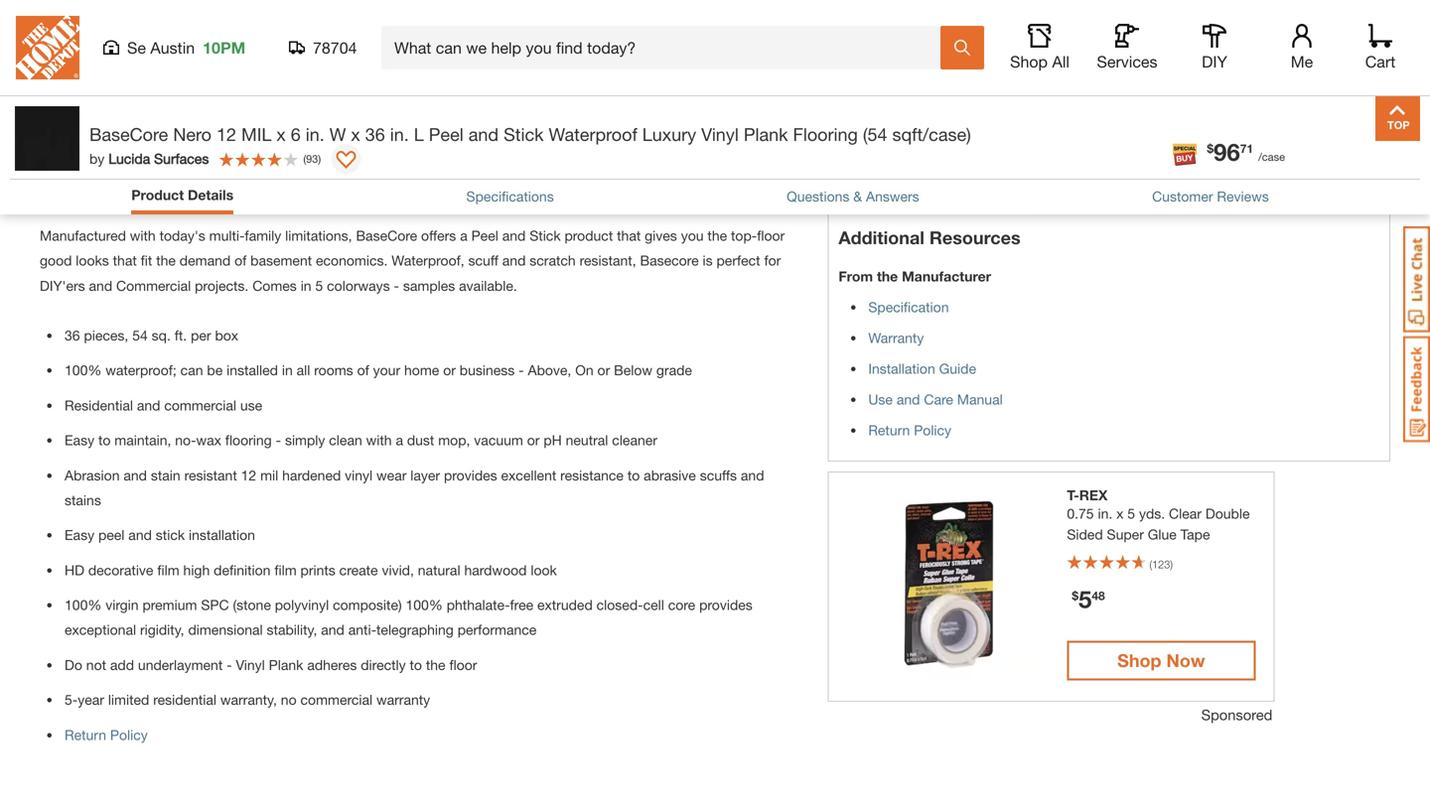 Task type: describe. For each thing, give the bounding box(es) containing it.
all
[[297, 362, 310, 379]]

item
[[975, 40, 1001, 56]]

installed
[[227, 362, 278, 379]]

the right you
[[708, 227, 728, 244]]

54
[[132, 327, 148, 344]]

and up "maintain," at the bottom of the page
[[137, 397, 160, 414]]

What can we help you find today? search field
[[395, 27, 940, 69]]

today's
[[160, 227, 205, 244]]

0 horizontal spatial peel
[[429, 124, 464, 145]]

view virtual sample
[[296, 18, 464, 39]]

product details button up today's
[[131, 185, 234, 210]]

to inside abrasion and stain resistant 12 mil hardened vinyl wear layer provides excellent resistance to abrasive scuffs and stains
[[628, 467, 640, 484]]

0 horizontal spatial return policy link
[[65, 727, 148, 744]]

product details button down surfaces
[[131, 185, 234, 206]]

1 horizontal spatial with
[[366, 432, 392, 449]]

1 horizontal spatial 36
[[365, 124, 385, 145]]

product image image
[[15, 106, 79, 171]]

cell
[[643, 597, 665, 614]]

easy inside free & easy returns in store or online return this item within 90 days of purchase. read return policy
[[963, 13, 1004, 35]]

1 vertical spatial that
[[113, 252, 137, 269]]

double
[[1206, 506, 1251, 522]]

room
[[175, 18, 226, 39]]

1 horizontal spatial plank
[[744, 124, 789, 145]]

basecore inside manufactured with today's multi-family limitations, basecore offers a peel and stick product that gives you the top-floor good looks that fit the demand of basement economics. waterproof, scuff and scratch resistant, basecore is perfect for diy'ers and commercial projects. comes in 5 colorways - samples available.
[[356, 227, 418, 244]]

in inside manufactured with today's multi-family limitations, basecore offers a peel and stick product that gives you the top-floor good looks that fit the demand of basement economics. waterproof, scuff and scratch resistant, basecore is perfect for diy'ers and commercial projects. comes in 5 colorways - samples available.
[[301, 278, 312, 294]]

and right scuff
[[503, 252, 526, 269]]

rigidity,
[[140, 622, 184, 639]]

telegraphing
[[377, 622, 454, 639]]

product details inside 'button'
[[10, 113, 141, 135]]

0 vertical spatial that
[[617, 227, 641, 244]]

or inside free & easy returns in store or online return this item within 90 days of purchase. read return policy
[[1153, 13, 1171, 35]]

hardwood
[[464, 562, 527, 579]]

guide
[[940, 361, 977, 377]]

stain
[[151, 467, 181, 484]]

1 horizontal spatial in
[[282, 362, 293, 379]]

48
[[1092, 589, 1106, 603]]

super
[[1108, 527, 1145, 543]]

no-
[[175, 432, 196, 449]]

- down dimensional
[[227, 657, 232, 674]]

1 vertical spatial vinyl
[[236, 657, 265, 674]]

1 horizontal spatial product
[[131, 187, 184, 203]]

1 horizontal spatial return policy link
[[869, 422, 952, 439]]

the home depot logo image
[[16, 16, 79, 79]]

2 vertical spatial policy
[[110, 727, 148, 744]]

0 vertical spatial stick
[[504, 124, 544, 145]]

nero
[[173, 124, 212, 145]]

polyvinyl
[[275, 597, 329, 614]]

not
[[86, 657, 106, 674]]

rex
[[1080, 487, 1108, 504]]

sq.
[[152, 327, 171, 344]]

5-year limited residential warranty, no commercial warranty
[[65, 692, 430, 709]]

0 vertical spatial product
[[10, 113, 78, 135]]

0 horizontal spatial in.
[[306, 124, 325, 145]]

0 vertical spatial basecore
[[89, 124, 168, 145]]

dimensional
[[188, 622, 263, 639]]

grade
[[657, 362, 693, 379]]

looks
[[76, 252, 109, 269]]

sample
[[400, 18, 464, 39]]

vivid,
[[382, 562, 414, 579]]

0 horizontal spatial floor
[[450, 657, 477, 674]]

definition
[[214, 562, 271, 579]]

provides inside 100% virgin premium spc (stone polyvinyl composite) 100% phthalate-free extruded closed-cell core provides exceptional rigidity, dimensional stability, and anti-telegraphing performance
[[700, 597, 753, 614]]

warranty
[[377, 692, 430, 709]]

reviews
[[1218, 188, 1270, 205]]

manufactured with today's multi-family limitations, basecore offers a peel and stick product that gives you the top-floor good looks that fit the demand of basement economics. waterproof, scuff and scratch resistant, basecore is perfect for diy'ers and commercial projects. comes in 5 colorways - samples available.
[[40, 227, 785, 294]]

performance
[[458, 622, 537, 639]]

(54
[[863, 124, 888, 145]]

fit
[[141, 252, 152, 269]]

me button
[[1271, 24, 1335, 72]]

view
[[296, 18, 336, 39]]

flooring
[[225, 432, 272, 449]]

1 horizontal spatial commercial
[[301, 692, 373, 709]]

1 vertical spatial product details
[[131, 187, 234, 203]]

installation
[[869, 361, 936, 377]]

cleaner
[[612, 432, 658, 449]]

limited
[[108, 692, 149, 709]]

virgin
[[106, 597, 139, 614]]

1 vertical spatial policy
[[914, 422, 952, 439]]

2 film from the left
[[275, 562, 297, 579]]

this
[[84, 18, 120, 39]]

no
[[281, 692, 297, 709]]

( 123 )
[[1150, 558, 1174, 571]]

with inside manufactured with today's multi-family limitations, basecore offers a peel and stick product that gives you the top-floor good looks that fit the demand of basement economics. waterproof, scuff and scratch resistant, basecore is perfect for diy'ers and commercial projects. comes in 5 colorways - samples available.
[[130, 227, 156, 244]]

0 vertical spatial details
[[83, 113, 141, 135]]

12 inside abrasion and stain resistant 12 mil hardened vinyl wear layer provides excellent resistance to abrasive scuffs and stains
[[241, 467, 257, 484]]

diy'ers
[[40, 278, 85, 294]]

5-
[[65, 692, 78, 709]]

read return policy link
[[1182, 38, 1302, 59]]

and right use
[[897, 391, 921, 408]]

manufacturer
[[902, 268, 992, 285]]

questions & answers
[[787, 188, 920, 205]]

96
[[1214, 138, 1241, 166]]

basement
[[251, 252, 312, 269]]

display image
[[336, 151, 356, 171]]

use and care manual
[[869, 391, 1003, 408]]

all
[[1053, 52, 1070, 71]]

x for t-
[[1117, 506, 1124, 522]]

specification
[[869, 299, 949, 315]]

return down use
[[869, 422, 911, 439]]

now
[[1167, 650, 1206, 672]]

vinyl
[[345, 467, 373, 484]]

0 horizontal spatial a
[[396, 432, 403, 449]]

5 inside manufactured with today's multi-family limitations, basecore offers a peel and stick product that gives you the top-floor good looks that fit the demand of basement economics. waterproof, scuff and scratch resistant, basecore is perfect for diy'ers and commercial projects. comes in 5 colorways - samples available.
[[315, 278, 323, 294]]

$ 96 71
[[1208, 138, 1254, 166]]

of inside free & easy returns in store or online return this item within 90 days of purchase. read return policy
[[1100, 40, 1112, 56]]

you
[[681, 227, 704, 244]]

multi-
[[209, 227, 245, 244]]

business
[[460, 362, 515, 379]]

samples
[[403, 278, 455, 294]]

in. inside t-rex 0.75 in. x 5 yds. clear double sided super glue tape
[[1099, 506, 1113, 522]]

the down the telegraphing
[[426, 657, 446, 674]]

see this in my room
[[47, 18, 226, 39]]

stability,
[[267, 622, 317, 639]]

residential
[[153, 692, 217, 709]]

100% for 100% waterproof; can be installed in all rooms of your home or business - above, on or below grade
[[65, 362, 102, 379]]

) for ( 93 )
[[318, 152, 321, 165]]

provides inside abrasion and stain resistant 12 mil hardened vinyl wear layer provides excellent resistance to abrasive scuffs and stains
[[444, 467, 497, 484]]

0 horizontal spatial to
[[98, 432, 111, 449]]

$ for 5
[[1073, 589, 1079, 603]]

manufactured
[[40, 227, 126, 244]]

be
[[207, 362, 223, 379]]

wear
[[377, 467, 407, 484]]

100% for 100% virgin premium spc (stone polyvinyl composite) 100% phthalate-free extruded closed-cell core provides exceptional rigidity, dimensional stability, and anti-telegraphing performance
[[65, 597, 102, 614]]

read
[[1182, 40, 1215, 56]]

shop for shop now
[[1118, 650, 1162, 672]]

flooring
[[793, 124, 858, 145]]

residential
[[65, 397, 133, 414]]

top-
[[731, 227, 757, 244]]

online
[[1176, 13, 1230, 35]]

live chat image
[[1404, 227, 1431, 333]]

- left simply
[[276, 432, 281, 449]]

sqft/case)
[[893, 124, 972, 145]]

exceptional
[[65, 622, 136, 639]]

and right peel at the left bottom of page
[[128, 527, 152, 544]]

5 inside t-rex 0.75 in. x 5 yds. clear double sided super glue tape
[[1128, 506, 1136, 522]]

100% up the telegraphing
[[406, 597, 443, 614]]

by
[[89, 151, 105, 167]]

do
[[65, 657, 82, 674]]

of inside manufactured with today's multi-family limitations, basecore offers a peel and stick product that gives you the top-floor good looks that fit the demand of basement economics. waterproof, scuff and scratch resistant, basecore is perfect for diy'ers and commercial projects. comes in 5 colorways - samples available.
[[235, 252, 247, 269]]

shop now button
[[1068, 641, 1256, 681]]

100% waterproof; can be installed in all rooms of your home or business - above, on or below grade
[[65, 362, 693, 379]]

phthalate-
[[447, 597, 510, 614]]

scuffs
[[700, 467, 737, 484]]



Task type: vqa. For each thing, say whether or not it's contained in the screenshot.
the left commercial
yes



Task type: locate. For each thing, give the bounding box(es) containing it.
1 vertical spatial shop
[[1118, 650, 1162, 672]]

0 horizontal spatial )
[[318, 152, 321, 165]]

0 vertical spatial easy
[[963, 13, 1004, 35]]

virtual
[[341, 18, 395, 39]]

commercial up wax
[[164, 397, 236, 414]]

shop for shop all
[[1011, 52, 1048, 71]]

product details button down what can we help you find today? search box
[[0, 84, 1431, 164]]

easy left peel at the left bottom of page
[[65, 527, 94, 544]]

1 vertical spatial 5
[[1128, 506, 1136, 522]]

on
[[576, 362, 594, 379]]

adheres
[[307, 657, 357, 674]]

- left above,
[[519, 362, 524, 379]]

& inside free & easy returns in store or online return this item within 90 days of purchase. read return policy
[[946, 13, 958, 35]]

provides right core
[[700, 597, 753, 614]]

0 horizontal spatial with
[[130, 227, 156, 244]]

0 horizontal spatial 36
[[65, 327, 80, 344]]

details
[[83, 113, 141, 135], [188, 187, 234, 203]]

0 vertical spatial policy
[[1265, 40, 1302, 56]]

plank left the flooring
[[744, 124, 789, 145]]

free
[[510, 597, 534, 614]]

core
[[668, 597, 696, 614]]

1 horizontal spatial 5
[[1079, 585, 1092, 613]]

& left the answers
[[854, 188, 863, 205]]

peel up scuff
[[472, 227, 499, 244]]

-
[[394, 278, 399, 294], [519, 362, 524, 379], [276, 432, 281, 449], [227, 657, 232, 674]]

2 horizontal spatial to
[[628, 467, 640, 484]]

warranty
[[869, 330, 924, 346]]

return policy link down the year
[[65, 727, 148, 744]]

projects.
[[195, 278, 249, 294]]

$ left 48
[[1073, 589, 1079, 603]]

1 film from the left
[[157, 562, 180, 579]]

scratch
[[530, 252, 576, 269]]

36 right w
[[365, 124, 385, 145]]

the right from
[[877, 268, 899, 285]]

36 left pieces,
[[65, 327, 80, 344]]

1 horizontal spatial details
[[188, 187, 234, 203]]

se
[[127, 38, 146, 57]]

w
[[330, 124, 346, 145]]

that left fit
[[113, 252, 137, 269]]

yds.
[[1140, 506, 1166, 522]]

in left my
[[125, 18, 140, 39]]

and inside 100% virgin premium spc (stone polyvinyl composite) 100% phthalate-free extruded closed-cell core provides exceptional rigidity, dimensional stability, and anti-telegraphing performance
[[321, 622, 345, 639]]

view virtual sample button
[[263, 9, 487, 49]]

and down specifications at the top of page
[[503, 227, 526, 244]]

0 horizontal spatial plank
[[269, 657, 304, 674]]

demand
[[180, 252, 231, 269]]

( for 93
[[303, 152, 306, 165]]

a right offers
[[460, 227, 468, 244]]

0.75 in. x 5 yds. clear double sided super glue tape image
[[849, 488, 1043, 682]]

basecore up economics.
[[356, 227, 418, 244]]

1 horizontal spatial to
[[410, 657, 422, 674]]

and down looks
[[89, 278, 112, 294]]

0 horizontal spatial $
[[1073, 589, 1079, 603]]

) for ( 123 )
[[1171, 558, 1174, 571]]

1 vertical spatial peel
[[472, 227, 499, 244]]

1 vertical spatial with
[[366, 432, 392, 449]]

( for 123
[[1150, 558, 1153, 571]]

perfect
[[717, 252, 761, 269]]

hd decorative film high definition film prints create vivid, natural hardwood look
[[65, 562, 557, 579]]

installation
[[189, 527, 255, 544]]

easy to maintain, no-wax flooring - simply clean with a dust mop, vacuum or ph neutral cleaner
[[65, 432, 658, 449]]

do not add underlayment - vinyl plank adheres directly to the floor
[[65, 657, 477, 674]]

vinyl
[[702, 124, 739, 145], [236, 657, 265, 674]]

5 left "colorways"
[[315, 278, 323, 294]]

$ for 96
[[1208, 142, 1214, 155]]

100%
[[65, 362, 102, 379], [65, 597, 102, 614], [406, 597, 443, 614]]

easy for easy to maintain, no-wax flooring - simply clean with a dust mop, vacuum or ph neutral cleaner
[[65, 432, 94, 449]]

of down the multi-
[[235, 252, 247, 269]]

1 vertical spatial &
[[854, 188, 863, 205]]

1 vertical spatial $
[[1073, 589, 1079, 603]]

vacuum
[[474, 432, 524, 449]]

1 horizontal spatial provides
[[700, 597, 753, 614]]

1 horizontal spatial )
[[1171, 558, 1174, 571]]

$ inside $ 5 48
[[1073, 589, 1079, 603]]

100% up 'exceptional' at the bottom left
[[65, 597, 102, 614]]

easy for easy peel and stick installation
[[65, 527, 94, 544]]

waterproof;
[[106, 362, 177, 379]]

details up the multi-
[[188, 187, 234, 203]]

0 horizontal spatial return policy
[[65, 727, 148, 744]]

1 horizontal spatial (
[[1150, 558, 1153, 571]]

2 horizontal spatial of
[[1100, 40, 1112, 56]]

1 vertical spatial floor
[[450, 657, 477, 674]]

that left gives
[[617, 227, 641, 244]]

in. left l
[[390, 124, 409, 145]]

1 horizontal spatial 12
[[241, 467, 257, 484]]

plank
[[744, 124, 789, 145], [269, 657, 304, 674]]

in right comes
[[301, 278, 312, 294]]

diy
[[1202, 52, 1228, 71]]

home
[[404, 362, 440, 379]]

x right w
[[351, 124, 360, 145]]

5 left 'yds.'
[[1128, 506, 1136, 522]]

the right fit
[[156, 252, 176, 269]]

vinyl right luxury
[[702, 124, 739, 145]]

to down residential
[[98, 432, 111, 449]]

2 horizontal spatial 5
[[1128, 506, 1136, 522]]

commercial down adheres
[[301, 692, 373, 709]]

see this in my room button
[[20, 9, 243, 49]]

of
[[1100, 40, 1112, 56], [235, 252, 247, 269], [357, 362, 369, 379]]

basecore nero 12 mil x 6 in. w x 36 in. l peel and stick waterproof luxury vinyl plank flooring (54 sqft/case)
[[89, 124, 972, 145]]

shop inside button
[[1011, 52, 1048, 71]]

and right l
[[469, 124, 499, 145]]

excellent
[[501, 467, 557, 484]]

1 vertical spatial 36
[[65, 327, 80, 344]]

waterproof
[[549, 124, 638, 145]]

1 horizontal spatial a
[[460, 227, 468, 244]]

0 vertical spatial provides
[[444, 467, 497, 484]]

decorative
[[88, 562, 153, 579]]

peel inside manufactured with today's multi-family limitations, basecore offers a peel and stick product that gives you the top-floor good looks that fit the demand of basement economics. waterproof, scuff and scratch resistant, basecore is perfect for diy'ers and commercial projects. comes in 5 colorways - samples available.
[[472, 227, 499, 244]]

2 vertical spatial of
[[357, 362, 369, 379]]

return policy down use and care manual link
[[869, 422, 952, 439]]

peel right l
[[429, 124, 464, 145]]

in inside button
[[125, 18, 140, 39]]

x inside t-rex 0.75 in. x 5 yds. clear double sided super glue tape
[[1117, 506, 1124, 522]]

sponsored
[[1202, 706, 1273, 724]]

0 vertical spatial &
[[946, 13, 958, 35]]

x left 6
[[277, 124, 286, 145]]

1 horizontal spatial film
[[275, 562, 297, 579]]

0 horizontal spatial product
[[10, 113, 78, 135]]

product details up by
[[10, 113, 141, 135]]

0 horizontal spatial &
[[854, 188, 863, 205]]

good
[[40, 252, 72, 269]]

) down glue
[[1171, 558, 1174, 571]]

1 vertical spatial details
[[188, 187, 234, 203]]

( left display icon
[[303, 152, 306, 165]]

with right clean
[[366, 432, 392, 449]]

policy down use and care manual link
[[914, 422, 952, 439]]

a
[[460, 227, 468, 244], [396, 432, 403, 449]]

to right directly
[[410, 657, 422, 674]]

0 vertical spatial 12
[[217, 124, 237, 145]]

easy peel and stick installation
[[65, 527, 255, 544]]

anti-
[[349, 622, 377, 639]]

product details button
[[0, 84, 1431, 164], [131, 185, 234, 210], [131, 185, 234, 206]]

details up by
[[83, 113, 141, 135]]

0 horizontal spatial shop
[[1011, 52, 1048, 71]]

in. down the rex
[[1099, 506, 1113, 522]]

in. right 6
[[306, 124, 325, 145]]

0 horizontal spatial of
[[235, 252, 247, 269]]

0 horizontal spatial commercial
[[164, 397, 236, 414]]

1 horizontal spatial in.
[[390, 124, 409, 145]]

feedback link image
[[1404, 336, 1431, 443]]

easy
[[963, 13, 1004, 35], [65, 432, 94, 449], [65, 527, 94, 544]]

0 vertical spatial (
[[303, 152, 306, 165]]

free & easy returns in store or online return this item within 90 days of purchase. read return policy
[[903, 13, 1302, 56]]

shop inside button
[[1118, 650, 1162, 672]]

or right home
[[443, 362, 456, 379]]

1 horizontal spatial shop
[[1118, 650, 1162, 672]]

0 vertical spatial a
[[460, 227, 468, 244]]

shop left now
[[1118, 650, 1162, 672]]

1 horizontal spatial that
[[617, 227, 641, 244]]

& for questions
[[854, 188, 863, 205]]

1 vertical spatial 12
[[241, 467, 257, 484]]

( down glue
[[1150, 558, 1153, 571]]

policy down the limited
[[110, 727, 148, 744]]

to
[[98, 432, 111, 449], [628, 467, 640, 484], [410, 657, 422, 674]]

of left 'your'
[[357, 362, 369, 379]]

100% up residential
[[65, 362, 102, 379]]

0 vertical spatial commercial
[[164, 397, 236, 414]]

return down the year
[[65, 727, 106, 744]]

2 vertical spatial easy
[[65, 527, 94, 544]]

2 vertical spatial in
[[282, 362, 293, 379]]

that
[[617, 227, 641, 244], [113, 252, 137, 269]]

0 vertical spatial peel
[[429, 124, 464, 145]]

manual
[[958, 391, 1003, 408]]

floor up for
[[757, 227, 785, 244]]

2 horizontal spatial in.
[[1099, 506, 1113, 522]]

ph
[[544, 432, 562, 449]]

1 horizontal spatial of
[[357, 362, 369, 379]]

with up fit
[[130, 227, 156, 244]]

return right read
[[1219, 40, 1261, 56]]

above,
[[528, 362, 572, 379]]

0 vertical spatial 5
[[315, 278, 323, 294]]

$ 5 48
[[1073, 585, 1106, 613]]

and right 'scuffs'
[[741, 467, 765, 484]]

0 vertical spatial floor
[[757, 227, 785, 244]]

return down free
[[903, 40, 945, 56]]

for
[[765, 252, 781, 269]]

easy up item at the right
[[963, 13, 1004, 35]]

1 horizontal spatial return policy
[[869, 422, 952, 439]]

0 horizontal spatial 12
[[217, 124, 237, 145]]

product down the by lucida surfaces
[[131, 187, 184, 203]]

to down cleaner
[[628, 467, 640, 484]]

policy
[[1265, 40, 1302, 56], [914, 422, 952, 439], [110, 727, 148, 744]]

policy inside free & easy returns in store or online return this item within 90 days of purchase. read return policy
[[1265, 40, 1302, 56]]

2 vertical spatial 5
[[1079, 585, 1092, 613]]

high
[[183, 562, 210, 579]]

(stone
[[233, 597, 271, 614]]

returns
[[1009, 13, 1076, 35]]

5 down sided at the bottom right of page
[[1079, 585, 1092, 613]]

2 horizontal spatial x
[[1117, 506, 1124, 522]]

free
[[903, 13, 941, 35]]

with
[[130, 227, 156, 244], [366, 432, 392, 449]]

film left high
[[157, 562, 180, 579]]

film left the "prints"
[[275, 562, 297, 579]]

from
[[839, 268, 874, 285]]

0.75
[[1068, 506, 1095, 522]]

71
[[1241, 142, 1254, 155]]

product details down surfaces
[[131, 187, 234, 203]]

0 vertical spatial return policy
[[869, 422, 952, 439]]

a inside manufactured with today's multi-family limitations, basecore offers a peel and stick product that gives you the top-floor good looks that fit the demand of basement economics. waterproof, scuff and scratch resistant, basecore is perfect for diy'ers and commercial projects. comes in 5 colorways - samples available.
[[460, 227, 468, 244]]

easy up 'abrasion'
[[65, 432, 94, 449]]

0 horizontal spatial vinyl
[[236, 657, 265, 674]]

mop,
[[438, 432, 470, 449]]

and left stain
[[124, 467, 147, 484]]

0 vertical spatial vinyl
[[702, 124, 739, 145]]

shop left all
[[1011, 52, 1048, 71]]

extruded
[[538, 597, 593, 614]]

product
[[565, 227, 613, 244]]

0 vertical spatial $
[[1208, 142, 1214, 155]]

2 horizontal spatial policy
[[1265, 40, 1302, 56]]

- inside manufactured with today's multi-family limitations, basecore offers a peel and stick product that gives you the top-floor good looks that fit the demand of basement economics. waterproof, scuff and scratch resistant, basecore is perfect for diy'ers and commercial projects. comes in 5 colorways - samples available.
[[394, 278, 399, 294]]

1 vertical spatial commercial
[[301, 692, 373, 709]]

x for basecore
[[277, 124, 286, 145]]

1 vertical spatial of
[[235, 252, 247, 269]]

1 horizontal spatial floor
[[757, 227, 785, 244]]

se austin 10pm
[[127, 38, 246, 57]]

vinyl up warranty,
[[236, 657, 265, 674]]

see
[[47, 18, 79, 39]]

surfaces
[[154, 151, 209, 167]]

0 vertical spatial return policy link
[[869, 422, 952, 439]]

0 vertical spatial shop
[[1011, 52, 1048, 71]]

- left samples
[[394, 278, 399, 294]]

spc
[[201, 597, 229, 614]]

plank up no
[[269, 657, 304, 674]]

a left dust
[[396, 432, 403, 449]]

1 horizontal spatial $
[[1208, 142, 1214, 155]]

36 pieces, 54 sq. ft. per box
[[65, 327, 239, 344]]

diy button
[[1184, 24, 1247, 72]]

1 horizontal spatial policy
[[914, 422, 952, 439]]

additional resources
[[839, 227, 1021, 248]]

1 vertical spatial stick
[[530, 227, 561, 244]]

0 horizontal spatial policy
[[110, 727, 148, 744]]

use and care manual link
[[869, 391, 1003, 408]]

icon image
[[856, 22, 888, 47]]

0 horizontal spatial 5
[[315, 278, 323, 294]]

floor inside manufactured with today's multi-family limitations, basecore offers a peel and stick product that gives you the top-floor good looks that fit the demand of basement economics. waterproof, scuff and scratch resistant, basecore is perfect for diy'ers and commercial projects. comes in 5 colorways - samples available.
[[757, 227, 785, 244]]

customer
[[1153, 188, 1214, 205]]

or up the purchase.
[[1153, 13, 1171, 35]]

product down the home depot logo
[[10, 113, 78, 135]]

0 horizontal spatial in
[[125, 18, 140, 39]]

1 horizontal spatial peel
[[472, 227, 499, 244]]

pieces,
[[84, 327, 129, 344]]

$ left 71
[[1208, 142, 1214, 155]]

return policy down the year
[[65, 727, 148, 744]]

look
[[531, 562, 557, 579]]

$ inside $ 96 71
[[1208, 142, 1214, 155]]

1 vertical spatial )
[[1171, 558, 1174, 571]]

luxury
[[643, 124, 697, 145]]

clean
[[329, 432, 362, 449]]

return policy link down use and care manual link
[[869, 422, 952, 439]]

0 horizontal spatial details
[[83, 113, 141, 135]]

stick up specifications at the top of page
[[504, 124, 544, 145]]

0 vertical spatial product details
[[10, 113, 141, 135]]

1 vertical spatial to
[[628, 467, 640, 484]]

floor down performance
[[450, 657, 477, 674]]

x up 'super'
[[1117, 506, 1124, 522]]

natural
[[418, 562, 461, 579]]

) left display icon
[[318, 152, 321, 165]]

2 horizontal spatial in
[[301, 278, 312, 294]]

5
[[315, 278, 323, 294], [1128, 506, 1136, 522], [1079, 585, 1092, 613]]

provides down 'mop,'
[[444, 467, 497, 484]]

0 vertical spatial plank
[[744, 124, 789, 145]]

or right on
[[598, 362, 610, 379]]

& up "this"
[[946, 13, 958, 35]]

& for free
[[946, 13, 958, 35]]

stick up scratch
[[530, 227, 561, 244]]

stick inside manufactured with today's multi-family limitations, basecore offers a peel and stick product that gives you the top-floor good looks that fit the demand of basement economics. waterproof, scuff and scratch resistant, basecore is perfect for diy'ers and commercial projects. comes in 5 colorways - samples available.
[[530, 227, 561, 244]]

or left ph
[[527, 432, 540, 449]]

glue
[[1148, 527, 1177, 543]]

0 horizontal spatial basecore
[[89, 124, 168, 145]]

0 vertical spatial )
[[318, 152, 321, 165]]

0 vertical spatial of
[[1100, 40, 1112, 56]]

use
[[240, 397, 263, 414]]

t-rex 0.75 in. x 5 yds. clear double sided super glue tape
[[1068, 487, 1251, 543]]

0 horizontal spatial provides
[[444, 467, 497, 484]]

1 vertical spatial return policy
[[65, 727, 148, 744]]

0 horizontal spatial x
[[277, 124, 286, 145]]

of right days
[[1100, 40, 1112, 56]]

policy right "diy" button
[[1265, 40, 1302, 56]]

in left all
[[282, 362, 293, 379]]

1 vertical spatial return policy link
[[65, 727, 148, 744]]

basecore up lucida
[[89, 124, 168, 145]]

1 vertical spatial provides
[[700, 597, 753, 614]]

and left "anti-"
[[321, 622, 345, 639]]

1 horizontal spatial x
[[351, 124, 360, 145]]



